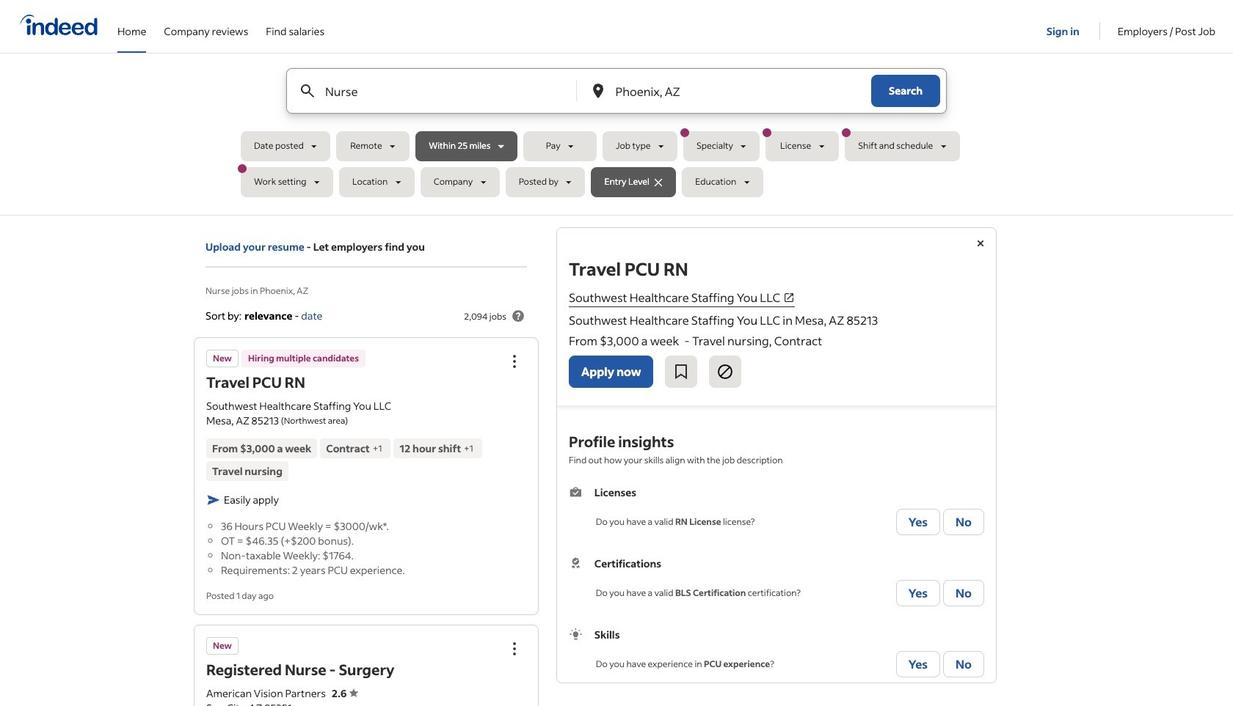 Task type: vqa. For each thing, say whether or not it's contained in the screenshot.
search: Job title, keywords, or company Text Field
yes



Task type: describe. For each thing, give the bounding box(es) containing it.
search: Job title, keywords, or company text field
[[322, 69, 552, 113]]

help icon image
[[510, 308, 527, 325]]

certifications group
[[569, 557, 985, 610]]

2.6 out of five stars rating image
[[332, 687, 359, 701]]

Edit location text field
[[613, 69, 842, 113]]

job actions for registered nurse - surgery is collapsed image
[[506, 641, 523, 658]]

save this job image
[[673, 363, 690, 381]]



Task type: locate. For each thing, give the bounding box(es) containing it.
close job details image
[[972, 235, 990, 253]]

not interested image
[[717, 363, 734, 381]]

licenses group
[[569, 485, 985, 539]]

skills group
[[569, 628, 985, 681]]

southwest healthcare staffing you llc (opens in a new tab) image
[[783, 292, 795, 304]]

job actions for travel pcu rn is collapsed image
[[506, 353, 523, 371]]

None search field
[[238, 68, 993, 203]]



